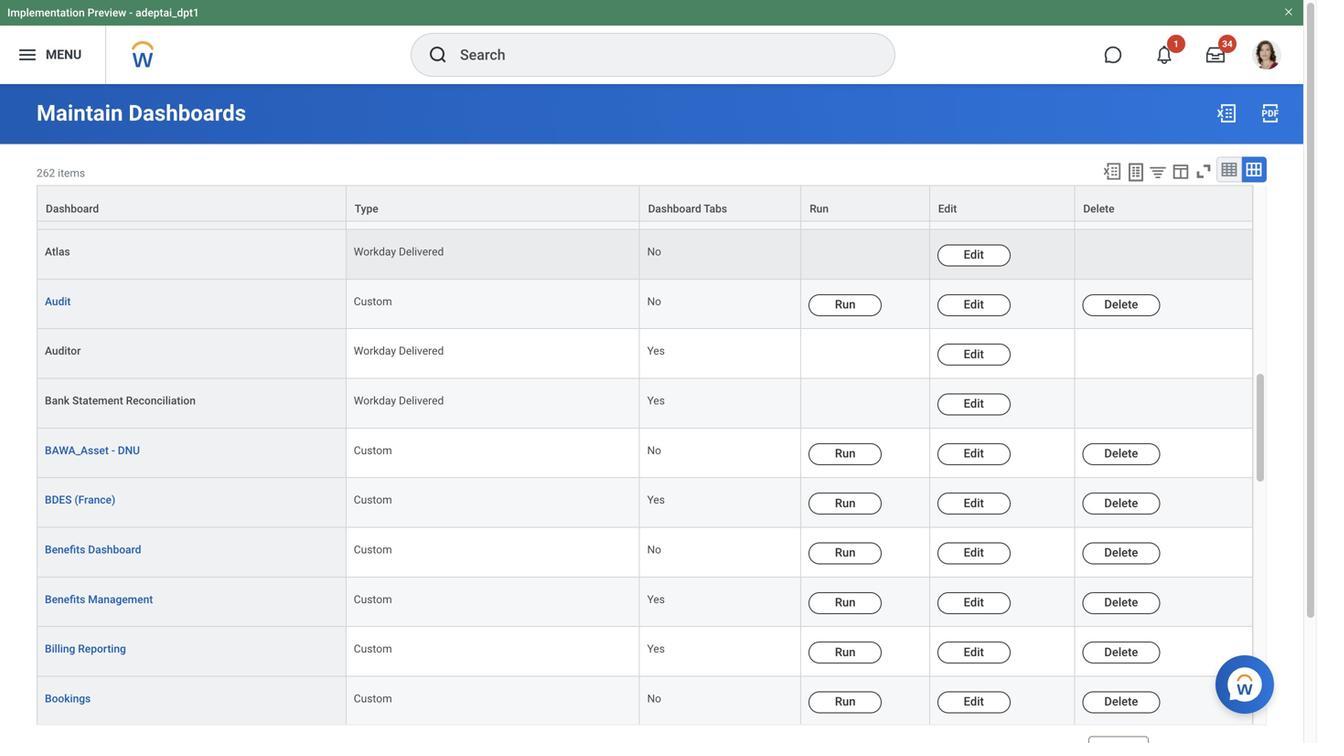 Task type: locate. For each thing, give the bounding box(es) containing it.
export to worksheets image
[[1125, 161, 1147, 183]]

billing reporting
[[45, 643, 126, 656]]

run
[[810, 203, 829, 215], [835, 298, 856, 312], [835, 447, 856, 461], [835, 497, 856, 510], [835, 546, 856, 560], [835, 596, 856, 610], [835, 646, 856, 659], [835, 695, 856, 709]]

3 delete button from the top
[[1082, 493, 1160, 515]]

edit for sixth edit button from the bottom of the maintain dashboards main content
[[964, 447, 984, 461]]

6 yes from the top
[[647, 643, 665, 656]]

6 run button from the top
[[809, 642, 882, 664]]

benefits for benefits dashboard
[[45, 544, 85, 557]]

4 yes from the top
[[647, 494, 665, 507]]

edit for tenth edit button from the top
[[964, 695, 984, 709]]

1 edit row from the top
[[37, 230, 1253, 280]]

edit for 3rd edit button from the bottom
[[964, 596, 984, 610]]

row containing dashboard
[[37, 185, 1253, 222]]

custom for audit
[[354, 295, 392, 308]]

delivered inside row
[[399, 196, 444, 209]]

1
[[1174, 38, 1179, 49]]

yes
[[647, 196, 665, 209], [647, 345, 665, 358], [647, 395, 665, 407], [647, 494, 665, 507], [647, 593, 665, 606], [647, 643, 665, 656]]

benefits down bdes
[[45, 544, 85, 557]]

0 horizontal spatial -
[[111, 444, 115, 457]]

- inside menu banner
[[129, 6, 133, 19]]

3 workday delivered from the top
[[354, 345, 444, 358]]

export to excel image
[[1102, 161, 1122, 182]]

audit link
[[45, 292, 71, 308]]

maintain
[[37, 100, 123, 126]]

delete
[[1083, 203, 1115, 215], [1104, 298, 1138, 312], [1104, 447, 1138, 461], [1104, 497, 1138, 510], [1104, 546, 1138, 560], [1104, 596, 1138, 610], [1104, 646, 1138, 659], [1104, 695, 1138, 709]]

9 edit button from the top
[[937, 642, 1011, 664]]

profile logan mcneil image
[[1252, 40, 1281, 73]]

0 vertical spatial benefits
[[45, 544, 85, 557]]

custom for bookings
[[354, 693, 392, 706]]

dashboard tabs
[[648, 203, 727, 215]]

run inside popup button
[[810, 203, 829, 215]]

dashboard inside dashboard tabs popup button
[[648, 203, 701, 215]]

cell
[[1075, 180, 1253, 230], [801, 230, 930, 280], [1075, 230, 1253, 280], [801, 329, 930, 379], [1075, 329, 1253, 379], [801, 379, 930, 429], [1075, 379, 1253, 429]]

workday delivered inside row
[[354, 196, 444, 209]]

5 yes from the top
[[647, 593, 665, 606]]

audit
[[45, 295, 71, 308]]

5 no from the top
[[647, 693, 661, 706]]

delete button
[[1082, 294, 1160, 316], [1082, 443, 1160, 465], [1082, 493, 1160, 515], [1082, 543, 1160, 565], [1082, 593, 1160, 614], [1082, 642, 1160, 664], [1082, 692, 1160, 714]]

- left dnu
[[111, 444, 115, 457]]

expand table image
[[1245, 161, 1263, 179]]

assessor dashboard element
[[45, 192, 147, 209]]

0 vertical spatial -
[[129, 6, 133, 19]]

4 custom from the top
[[354, 544, 392, 557]]

3 custom from the top
[[354, 494, 392, 507]]

- right 'preview'
[[129, 6, 133, 19]]

atlas element
[[45, 242, 70, 258]]

edit for 10th edit button from the bottom
[[964, 248, 984, 262]]

no for bawa_asset - dnu
[[647, 444, 661, 457]]

bank statement reconciliation
[[45, 395, 196, 407]]

inbox large image
[[1206, 46, 1225, 64]]

1 row from the top
[[37, 180, 1253, 230]]

custom
[[354, 295, 392, 308], [354, 444, 392, 457], [354, 494, 392, 507], [354, 544, 392, 557], [354, 593, 392, 606], [354, 643, 392, 656], [354, 693, 392, 706]]

workday delivered
[[354, 196, 444, 209], [354, 246, 444, 258], [354, 345, 444, 358], [354, 395, 444, 407]]

dashboard
[[94, 196, 147, 209], [46, 203, 99, 215], [648, 203, 701, 215], [88, 544, 141, 557]]

tabs
[[704, 203, 727, 215]]

-
[[129, 6, 133, 19], [111, 444, 115, 457]]

menu
[[46, 47, 82, 62]]

1 delivered from the top
[[399, 196, 444, 209]]

1 workday delivered from the top
[[354, 196, 444, 209]]

custom for bawa_asset - dnu
[[354, 444, 392, 457]]

- inside row
[[111, 444, 115, 457]]

workday
[[354, 196, 396, 209], [354, 246, 396, 258], [354, 345, 396, 358], [354, 395, 396, 407]]

4 workday delivered from the top
[[354, 395, 444, 407]]

bawa_asset
[[45, 444, 109, 457]]

benefits management
[[45, 593, 153, 606]]

run button
[[809, 294, 882, 316], [809, 443, 882, 465], [809, 493, 882, 515], [809, 543, 882, 565], [809, 593, 882, 614], [809, 642, 882, 664], [809, 692, 882, 714]]

dashboard down items
[[46, 203, 99, 215]]

3 no from the top
[[647, 444, 661, 457]]

4 edit button from the top
[[937, 394, 1011, 416]]

bawa_asset - dnu
[[45, 444, 140, 457]]

preview
[[88, 6, 126, 19]]

maintain dashboards
[[37, 100, 246, 126]]

5 edit button from the top
[[937, 443, 1011, 465]]

2 custom from the top
[[354, 444, 392, 457]]

no for benefits dashboard
[[647, 544, 661, 557]]

1 yes from the top
[[647, 196, 665, 209]]

3 yes from the top
[[647, 395, 665, 407]]

edit for 2nd edit button from the bottom
[[964, 646, 984, 659]]

2 delete button from the top
[[1082, 443, 1160, 465]]

no
[[647, 246, 661, 258], [647, 295, 661, 308], [647, 444, 661, 457], [647, 544, 661, 557], [647, 693, 661, 706]]

2 workday delivered from the top
[[354, 246, 444, 258]]

4 delivered from the top
[[399, 395, 444, 407]]

edit for edit popup button
[[938, 203, 957, 215]]

delivered
[[399, 196, 444, 209], [399, 246, 444, 258], [399, 345, 444, 358], [399, 395, 444, 407]]

dashboard right assessor
[[94, 196, 147, 209]]

3 run button from the top
[[809, 493, 882, 515]]

maintain dashboards main content
[[0, 84, 1303, 744]]

workday inside row
[[354, 196, 396, 209]]

2 delivered from the top
[[399, 246, 444, 258]]

bdes (france)
[[45, 494, 115, 507]]

1 no from the top
[[647, 246, 661, 258]]

dashboard left tabs
[[648, 203, 701, 215]]

1 custom from the top
[[354, 295, 392, 308]]

1 horizontal spatial -
[[129, 6, 133, 19]]

(france)
[[74, 494, 115, 507]]

2 workday from the top
[[354, 246, 396, 258]]

custom for billing reporting
[[354, 643, 392, 656]]

2 row from the top
[[37, 185, 1253, 222]]

6 custom from the top
[[354, 643, 392, 656]]

1 vertical spatial benefits
[[45, 593, 85, 606]]

benefits management link
[[45, 590, 153, 606]]

2 no from the top
[[647, 295, 661, 308]]

edit inside popup button
[[938, 203, 957, 215]]

benefits up billing
[[45, 593, 85, 606]]

1 vertical spatial -
[[111, 444, 115, 457]]

search image
[[427, 44, 449, 66]]

yes for eighth row from the top of the maintain dashboards main content
[[647, 643, 665, 656]]

6 edit button from the top
[[937, 493, 1011, 515]]

1 workday from the top
[[354, 196, 396, 209]]

management
[[88, 593, 153, 606]]

3 workday from the top
[[354, 345, 396, 358]]

benefits for benefits management
[[45, 593, 85, 606]]

7 delete button from the top
[[1082, 692, 1160, 714]]

262
[[37, 167, 55, 180]]

edit row
[[37, 230, 1253, 280], [37, 329, 1253, 379], [37, 379, 1253, 429]]

edit for sixth edit button
[[964, 497, 984, 510]]

menu button
[[0, 26, 105, 84]]

1 benefits from the top
[[45, 544, 85, 557]]

3 edit button from the top
[[937, 344, 1011, 366]]

2 benefits from the top
[[45, 593, 85, 606]]

reporting
[[78, 643, 126, 656]]

menu banner
[[0, 0, 1303, 84]]

4 workday from the top
[[354, 395, 396, 407]]

row
[[37, 180, 1253, 230], [37, 185, 1253, 222], [37, 280, 1253, 329], [37, 429, 1253, 479], [37, 479, 1253, 528], [37, 528, 1253, 578], [37, 578, 1253, 628], [37, 628, 1253, 677], [37, 677, 1253, 727]]

7 custom from the top
[[354, 693, 392, 706]]

dashboard up management
[[88, 544, 141, 557]]

toolbar
[[1094, 157, 1267, 185]]

3 delivered from the top
[[399, 345, 444, 358]]

billing
[[45, 643, 75, 656]]

toolbar inside maintain dashboards main content
[[1094, 157, 1267, 185]]

8 edit button from the top
[[937, 593, 1011, 614]]

edit button
[[937, 245, 1011, 267], [937, 294, 1011, 316], [937, 344, 1011, 366], [937, 394, 1011, 416], [937, 443, 1011, 465], [937, 493, 1011, 515], [937, 543, 1011, 565], [937, 593, 1011, 614], [937, 642, 1011, 664], [937, 692, 1011, 714]]

4 no from the top
[[647, 544, 661, 557]]

dashboard inside 'dashboard' popup button
[[46, 203, 99, 215]]

reconciliation
[[126, 395, 196, 407]]

edit for 8th edit button from the bottom of the maintain dashboards main content
[[964, 347, 984, 361]]

edit for 9th edit button from the bottom
[[964, 298, 984, 312]]

benefits
[[45, 544, 85, 557], [45, 593, 85, 606]]

edit
[[938, 203, 957, 215], [964, 248, 984, 262], [964, 298, 984, 312], [964, 347, 984, 361], [964, 397, 984, 411], [964, 447, 984, 461], [964, 497, 984, 510], [964, 546, 984, 560], [964, 596, 984, 610], [964, 646, 984, 659], [964, 695, 984, 709]]

2 yes from the top
[[647, 345, 665, 358]]



Task type: vqa. For each thing, say whether or not it's contained in the screenshot.
10th MENU ITEM from the top of the page
no



Task type: describe. For each thing, give the bounding box(es) containing it.
implementation preview -   adeptai_dpt1
[[7, 6, 199, 19]]

34
[[1222, 38, 1233, 49]]

workday delivered for auditor
[[354, 345, 444, 358]]

billing reporting link
[[45, 639, 126, 656]]

type button
[[346, 186, 639, 221]]

dashboard inside benefits dashboard link
[[88, 544, 141, 557]]

select to filter grid data image
[[1148, 162, 1168, 182]]

notifications large image
[[1155, 46, 1174, 64]]

4 run button from the top
[[809, 543, 882, 565]]

no inside edit row
[[647, 246, 661, 258]]

1 run button from the top
[[809, 294, 882, 316]]

2 run button from the top
[[809, 443, 882, 465]]

2 edit button from the top
[[937, 294, 1011, 316]]

5 custom from the top
[[354, 593, 392, 606]]

1 button
[[1144, 35, 1185, 75]]

dnu
[[118, 444, 140, 457]]

row containing assessor dashboard
[[37, 180, 1253, 230]]

bawa_asset - dnu link
[[45, 441, 140, 457]]

8 row from the top
[[37, 628, 1253, 677]]

dashboard tabs button
[[640, 186, 801, 221]]

no for audit
[[647, 295, 661, 308]]

262 items
[[37, 167, 85, 180]]

yes for fifth row
[[647, 494, 665, 507]]

edit for 4th edit button from the bottom
[[964, 546, 984, 560]]

delete inside delete popup button
[[1083, 203, 1115, 215]]

fullscreen image
[[1194, 161, 1214, 182]]

delivered for auditor
[[399, 345, 444, 358]]

close environment banner image
[[1283, 6, 1294, 17]]

run button
[[801, 186, 929, 221]]

custom for bdes (france)
[[354, 494, 392, 507]]

5 delete button from the top
[[1082, 593, 1160, 614]]

6 delete button from the top
[[1082, 642, 1160, 664]]

type
[[355, 203, 378, 215]]

atlas
[[45, 246, 70, 258]]

bdes
[[45, 494, 72, 507]]

workday for atlas
[[354, 246, 396, 258]]

benefits dashboard
[[45, 544, 141, 557]]

items
[[58, 167, 85, 180]]

delivered for atlas
[[399, 246, 444, 258]]

4 delete button from the top
[[1082, 543, 1160, 565]]

5 run button from the top
[[809, 593, 882, 614]]

assessor
[[45, 196, 91, 209]]

no for bookings
[[647, 693, 661, 706]]

dashboards
[[128, 100, 246, 126]]

1 edit button from the top
[[937, 245, 1011, 267]]

edit button
[[930, 186, 1074, 221]]

bookings
[[45, 693, 91, 706]]

workday delivered for bank statement reconciliation
[[354, 395, 444, 407]]

1 delete button from the top
[[1082, 294, 1160, 316]]

2 edit row from the top
[[37, 329, 1253, 379]]

auditor
[[45, 345, 81, 358]]

3 edit row from the top
[[37, 379, 1253, 429]]

workday for bank statement reconciliation
[[354, 395, 396, 407]]

4 row from the top
[[37, 429, 1253, 479]]

bank
[[45, 395, 70, 407]]

yes for 3rd edit row from the top of the maintain dashboards main content
[[647, 395, 665, 407]]

7 edit button from the top
[[937, 543, 1011, 565]]

7 run button from the top
[[809, 692, 882, 714]]

bank statement reconciliation element
[[45, 391, 196, 407]]

bookings link
[[45, 689, 91, 706]]

custom for benefits dashboard
[[354, 544, 392, 557]]

table image
[[1220, 161, 1238, 179]]

edit for 7th edit button from the bottom of the maintain dashboards main content
[[964, 397, 984, 411]]

adeptai_dpt1
[[135, 6, 199, 19]]

click to view/edit grid preferences image
[[1171, 161, 1191, 182]]

yes for row containing assessor dashboard
[[647, 196, 665, 209]]

dashboard inside assessor dashboard element
[[94, 196, 147, 209]]

delivered for bank statement reconciliation
[[399, 395, 444, 407]]

6 row from the top
[[37, 528, 1253, 578]]

bdes (france) link
[[45, 490, 115, 507]]

benefits dashboard link
[[45, 540, 141, 557]]

9 row from the top
[[37, 677, 1253, 727]]

workday for auditor
[[354, 345, 396, 358]]

dashboard button
[[38, 186, 346, 221]]

statement
[[72, 395, 123, 407]]

delete button
[[1075, 186, 1252, 221]]

pagination element
[[1160, 726, 1267, 744]]

export to excel image
[[1216, 102, 1238, 124]]

7 row from the top
[[37, 578, 1253, 628]]

auditor element
[[45, 341, 81, 358]]

5 row from the top
[[37, 479, 1253, 528]]

Search Workday  search field
[[460, 35, 857, 75]]

yes for second edit row from the top
[[647, 345, 665, 358]]

justify image
[[16, 44, 38, 66]]

assessor dashboard
[[45, 196, 147, 209]]

implementation
[[7, 6, 85, 19]]

workday delivered for atlas
[[354, 246, 444, 258]]

yes for 3rd row from the bottom
[[647, 593, 665, 606]]

3 row from the top
[[37, 280, 1253, 329]]

34 button
[[1196, 35, 1237, 75]]

10 edit button from the top
[[937, 692, 1011, 714]]

view printable version (pdf) image
[[1260, 102, 1281, 124]]



